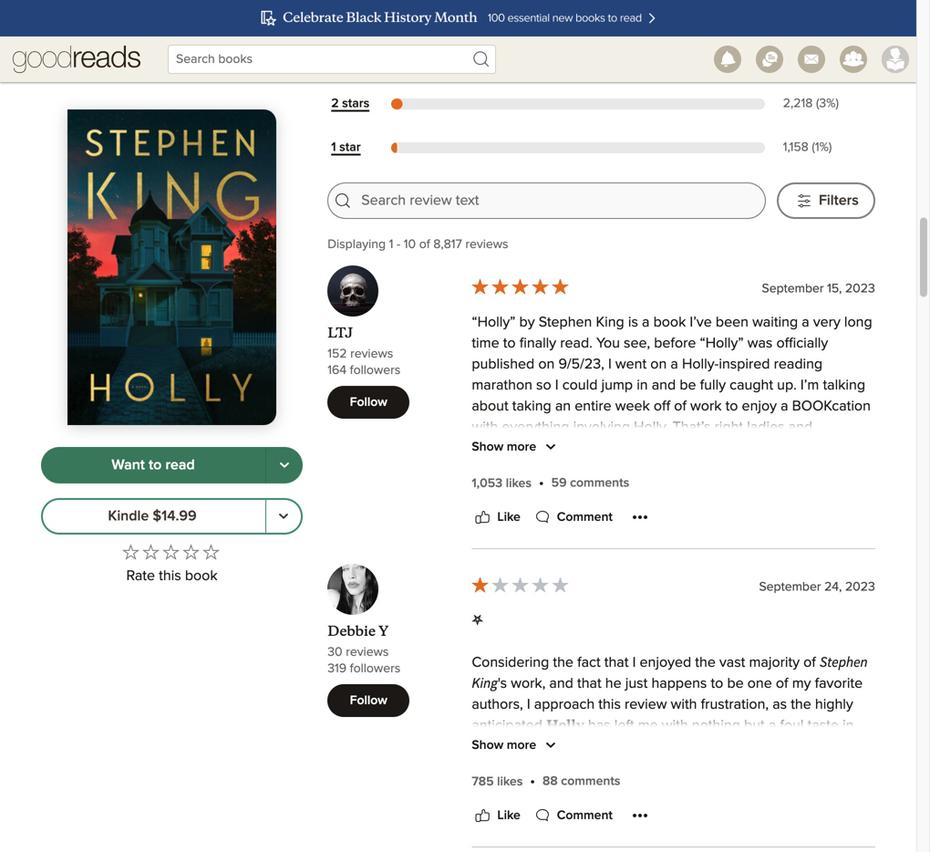 Task type: locate. For each thing, give the bounding box(es) containing it.
1 vertical spatial follow
[[350, 694, 388, 707]]

reading…
[[689, 693, 748, 707]]

show more for y
[[472, 739, 537, 751]]

show more up collection at the right of the page
[[472, 440, 537, 453]]

an
[[555, 399, 571, 414], [723, 441, 738, 455]]

likes down collection at the right of the page
[[506, 477, 532, 490]]

follow for y
[[350, 694, 388, 707]]

like button for y
[[472, 804, 521, 826]]

number of ratings and percentage of total ratings element containing 10,492 (14%)
[[780, 51, 876, 69]]

controversy
[[759, 802, 834, 817]]

59 comments
[[552, 476, 630, 489]]

to
[[503, 336, 516, 351], [726, 399, 738, 414], [149, 458, 162, 473], [589, 525, 602, 539], [660, 567, 672, 581], [711, 676, 724, 691], [557, 802, 570, 817], [554, 844, 567, 852]]

- down the 785 on the right bottom of page
[[472, 798, 476, 812]]

that down four
[[636, 462, 661, 476]]

0 vertical spatial read
[[165, 458, 195, 473]]

outsider
[[472, 630, 527, 644]]

about left it,
[[821, 823, 858, 838]]

1,158
[[783, 141, 809, 154]]

with down the happens
[[671, 697, 697, 712]]

None search field
[[153, 45, 511, 74]]

1 number of ratings and percentage of total ratings element from the top
[[780, 51, 876, 69]]

of right out
[[714, 525, 726, 539]]

before inside just so you know, to get the most out of "holly" i highly recommend that you read all five books she is in before reading this novel. the order to read them are…
[[784, 546, 826, 560]]

the down 𝘒𝘪𝘯𝘨's
[[472, 693, 493, 707]]

it's
[[734, 844, 751, 852]]

1 like from the top
[[497, 511, 521, 523]]

like up surrounding
[[497, 809, 521, 822]]

everything
[[502, 420, 570, 435]]

1 horizontal spatial the
[[804, 609, 829, 623]]

comment button inside review by debbie y element
[[532, 804, 613, 826]]

my down "majority"
[[792, 676, 811, 691]]

king up 'experience.'
[[604, 462, 632, 476]]

comment inside 'review by ltj' element
[[557, 511, 613, 523]]

2 horizontal spatial so
[[536, 378, 552, 393]]

comment button down 59
[[532, 506, 613, 528]]

30
[[328, 646, 343, 658]]

0 vertical spatial number of ratings and percentage of total ratings element
[[780, 51, 876, 69]]

was down waiting
[[748, 336, 773, 351]]

holly.
[[634, 420, 669, 435]]

more down anticipated
[[507, 739, 537, 751]]

2 like from the top
[[497, 809, 521, 822]]

comment button inside 'review by ltj' element
[[532, 506, 613, 528]]

fully
[[700, 378, 726, 393]]

number of ratings and percentage of total ratings element for 1 star
[[780, 139, 876, 156]]

rating 0 out of 5 group
[[121, 542, 221, 562]]

is right she at bottom
[[755, 546, 765, 560]]

2 show more button from the top
[[472, 734, 562, 756]]

0 vertical spatial entire
[[575, 399, 612, 414]]

happens
[[652, 676, 707, 691]]

0 horizontal spatial entire
[[575, 399, 612, 414]]

2 vertical spatial "holly"
[[730, 525, 774, 539]]

caught
[[730, 378, 774, 393]]

book up the take
[[579, 823, 611, 838]]

> right watch
[[793, 609, 801, 623]]

comment for y
[[557, 809, 613, 822]]

88
[[543, 775, 558, 787]]

of inside "holly" by stephen king is a book i've been waiting a very long time to finally read. you see, before "holly" was officially published on 9/5/23, i went on a holly-inspired reading marathon so i could jump in and be fully caught up. i'm talking about taking an entire week off of work to enjoy a bookcation with everything involving holly. that's right ladies and gentlemen, i devoured four novels and an entire short story collection written by king that featured holly and it was such a rewarding reading experience.
[[674, 399, 687, 414]]

1 vertical spatial be
[[727, 676, 744, 691]]

time
[[472, 336, 500, 351]]

five
[[659, 546, 682, 560]]

so inside "holly" by stephen king is a book i've been waiting a very long time to finally read. you see, before "holly" was officially published on 9/5/23, i went on a holly-inspired reading marathon so i could jump in and be fully caught up. i'm talking about taking an entire week off of work to enjoy a bookcation with everything involving holly. that's right ladies and gentlemen, i devoured four novels and an entire short story collection written by king that featured holly and it was such a rewarding reading experience.
[[536, 378, 552, 393]]

1 horizontal spatial week
[[616, 399, 650, 414]]

holly down right
[[722, 462, 754, 476]]

like inside review by debbie y element
[[497, 809, 521, 822]]

2 vertical spatial reviews
[[346, 646, 389, 658]]

0 horizontal spatial holly
[[632, 630, 665, 644]]

𝘒𝘪𝘯𝘨's
[[472, 676, 507, 691]]

0 vertical spatial followers
[[350, 364, 401, 377]]

likes inside 1,053 likes button
[[506, 477, 532, 490]]

as
[[773, 697, 787, 712]]

0 vertical spatial like
[[497, 511, 521, 523]]

0 vertical spatial stars
[[342, 9, 369, 22]]

profile image for terry turtle. image
[[882, 46, 910, 73]]

ltj link
[[328, 324, 353, 341]]

like button for 152
[[472, 506, 521, 528]]

a up officially
[[802, 315, 810, 330]]

so
[[536, 378, 552, 393], [502, 525, 517, 539], [472, 844, 487, 852]]

1 horizontal spatial on
[[651, 357, 667, 372]]

review by ltj element
[[328, 265, 876, 852]]

review inside now before i jump into my review of this novel, here's a list of the trigger warnings i found while reading…
[[644, 672, 686, 686]]

follow button for 152
[[328, 386, 410, 419]]

0 vertical spatial by
[[520, 315, 535, 330]]

one
[[748, 676, 772, 691]]

show more inside review by debbie y element
[[472, 739, 537, 751]]

0 horizontal spatial week
[[485, 802, 520, 817]]

more inside a week prior to its release, i heard about the controversy surrounding this book and became even more curious about it, so i decided to take a leap and see what it's all about. readi
[[734, 823, 767, 838]]

0 horizontal spatial on
[[539, 357, 555, 372]]

2 vertical spatial so
[[472, 844, 487, 852]]

number of ratings and percentage of total ratings element containing 1,158 (1%)
[[780, 139, 876, 156]]

1 vertical spatial like button
[[472, 804, 521, 826]]

2023 for ltj
[[846, 282, 876, 295]]

i left the heard
[[646, 802, 649, 817]]

highly inside just so you know, to get the most out of "holly" i highly recommend that you read all five books she is in before reading this novel. the order to read them are…
[[785, 525, 823, 539]]

1 show from the top
[[472, 440, 504, 453]]

profile image for ltj. image
[[328, 265, 379, 316]]

number of ratings and percentage of total ratings element up (3%)
[[780, 51, 876, 69]]

i've
[[690, 315, 712, 330]]

september for debbie y
[[759, 580, 821, 593]]

1 horizontal spatial reading
[[540, 483, 589, 497]]

stars right 4
[[342, 9, 369, 22]]

1 horizontal spatial is
[[755, 546, 765, 560]]

kindle $14.99 link
[[41, 498, 266, 535]]

0 vertical spatial was
[[748, 336, 773, 351]]

more
[[507, 440, 537, 453], [507, 739, 537, 751], [734, 823, 767, 838]]

you up novel.
[[581, 546, 604, 560]]

2
[[331, 97, 339, 110]]

followers inside ltj 152 reviews 164 followers
[[350, 364, 401, 377]]

2 vertical spatial comments
[[561, 775, 621, 787]]

show more button
[[472, 436, 562, 458], [472, 734, 562, 756]]

i inside just so you know, to get the most out of "holly" i highly recommend that you read all five books she is in before reading this novel. the order to read them are…
[[778, 525, 781, 539]]

release,
[[592, 802, 642, 817]]

2 show from the top
[[472, 739, 504, 751]]

september inside 'review by ltj' element
[[762, 282, 824, 295]]

1 comment button from the top
[[532, 506, 613, 528]]

waiting
[[753, 315, 798, 330]]

the up the it's
[[735, 802, 755, 817]]

kindle
[[108, 509, 149, 524]]

1 vertical spatial "holly"
[[700, 336, 744, 351]]

an down could
[[555, 399, 571, 414]]

them
[[709, 567, 741, 581]]

1 vertical spatial king
[[604, 462, 632, 476]]

2 vertical spatial with
[[662, 718, 688, 733]]

show more down anticipated
[[472, 739, 537, 751]]

enjoy
[[742, 399, 777, 414]]

2 horizontal spatial read
[[676, 567, 705, 581]]

show more button for y
[[472, 734, 562, 756]]

0 vertical spatial an
[[555, 399, 571, 414]]

written
[[537, 462, 581, 476]]

2 horizontal spatial reading
[[774, 357, 823, 372]]

2 comment from the top
[[557, 809, 613, 822]]

1 comment from the top
[[557, 511, 613, 523]]

show inside review by debbie y element
[[472, 739, 504, 751]]

2 horizontal spatial in
[[843, 718, 854, 733]]

about down the marathon
[[472, 399, 509, 414]]

1 vertical spatial all
[[754, 844, 769, 852]]

jump inside now before i jump into my review of this novel, here's a list of the trigger warnings i found while reading…
[[558, 672, 590, 686]]

while
[[652, 693, 685, 707]]

1 vertical spatial holly
[[632, 630, 665, 644]]

follow button down 164
[[328, 386, 410, 419]]

1 vertical spatial show more button
[[472, 734, 562, 756]]

holly-
[[682, 357, 719, 372]]

so up recommend
[[502, 525, 517, 539]]

24,
[[825, 580, 842, 593]]

politics
[[480, 798, 525, 812]]

a inside a week prior to its release, i heard about the controversy surrounding this book and became even more curious about it, so i decided to take a leap and see what it's all about. readi
[[602, 844, 609, 852]]

king
[[596, 315, 625, 330], [604, 462, 632, 476]]

1 horizontal spatial you
[[581, 546, 604, 560]]

"holly" up time on the top right of the page
[[472, 315, 516, 330]]

stars
[[342, 9, 369, 22], [342, 97, 370, 110]]

2 vertical spatial book
[[579, 823, 611, 838]]

featured
[[664, 462, 718, 476]]

1 follow button from the top
[[328, 386, 410, 419]]

1 left star
[[331, 141, 336, 154]]

rate 4 out of 5 image
[[183, 544, 199, 560]]

review
[[644, 672, 686, 686], [625, 697, 667, 712]]

1 horizontal spatial holly
[[722, 462, 754, 476]]

comments up "its"
[[561, 775, 621, 787]]

is inside "holly" by stephen king is a book i've been waiting a very long time to finally read. you see, before "holly" was officially published on 9/5/23, i went on a holly-inspired reading marathon so i could jump in and be fully caught up. i'm talking about taking an entire week off of work to enjoy a bookcation with everything involving holly. that's right ladies and gentlemen, i devoured four novels and an entire short story collection written by king that featured holly and it was such a rewarding reading experience.
[[628, 315, 638, 330]]

2 number of ratings and percentage of total ratings element from the top
[[780, 95, 876, 112]]

1 vertical spatial reading
[[540, 483, 589, 497]]

2,218
[[783, 97, 813, 110]]

read up $14.99
[[165, 458, 195, 473]]

1 vertical spatial was
[[797, 462, 823, 476]]

0 vertical spatial week
[[616, 399, 650, 414]]

i
[[608, 357, 612, 372], [555, 378, 559, 393], [548, 441, 551, 455], [778, 525, 781, 539], [633, 655, 636, 670], [551, 672, 554, 686], [604, 693, 607, 707], [527, 697, 531, 712], [646, 802, 649, 817], [491, 844, 494, 852]]

1,158 (1%)
[[783, 141, 832, 154]]

curious
[[771, 823, 817, 838]]

1 vertical spatial reviews
[[350, 347, 393, 360]]

reading down written
[[540, 483, 589, 497]]

comment for 152
[[557, 511, 613, 523]]

0 horizontal spatial 1
[[331, 141, 336, 154]]

2 horizontal spatial my
[[792, 676, 811, 691]]

2 vertical spatial reading
[[472, 567, 521, 581]]

but
[[744, 718, 765, 733]]

to left get
[[589, 525, 602, 539]]

1 horizontal spatial before
[[654, 336, 696, 351]]

likes
[[506, 477, 532, 490], [497, 775, 523, 788]]

2 show more from the top
[[472, 739, 537, 751]]

1 horizontal spatial all
[[754, 844, 769, 852]]

1 vertical spatial more
[[507, 739, 537, 751]]

0 horizontal spatial read
[[165, 458, 195, 473]]

more up the it's
[[734, 823, 767, 838]]

of inside mr. mercedes -> finders keepers -> end of watch -> the outsider -> if it bleeds -> holly
[[729, 609, 742, 623]]

rewarding
[[472, 483, 536, 497]]

- left the end in the bottom right of the page
[[685, 609, 690, 623]]

2 follow button from the top
[[328, 684, 410, 717]]

my down anticipated
[[472, 739, 491, 754]]

i up september 24, 2023
[[778, 525, 781, 539]]

out
[[689, 525, 710, 539]]

2023 inside review by debbie y element
[[846, 580, 876, 593]]

number of ratings and percentage of total ratings element
[[780, 51, 876, 69], [780, 95, 876, 112], [780, 139, 876, 156]]

1 vertical spatial is
[[755, 546, 765, 560]]

debbie y link
[[328, 622, 389, 640]]

reviews down debbie y link
[[346, 646, 389, 658]]

follow inside review by debbie y element
[[350, 694, 388, 707]]

collection
[[472, 462, 534, 476]]

highly down favorite
[[815, 697, 854, 712]]

a
[[472, 802, 482, 817]]

week inside "holly" by stephen king is a book i've been waiting a very long time to finally read. you see, before "holly" was officially published on 9/5/23, i went on a holly-inspired reading marathon so i could jump in and be fully caught up. i'm talking about taking an entire week off of work to enjoy a bookcation with everything involving holly. that's right ladies and gentlemen, i devoured four novels and an entire short story collection written by king that featured holly and it was such a rewarding reading experience.
[[616, 399, 650, 414]]

0 horizontal spatial the
[[593, 567, 617, 581]]

jump up warnings at the right of the page
[[558, 672, 590, 686]]

be down holly-
[[680, 378, 697, 393]]

i up just at bottom right
[[633, 655, 636, 670]]

1 vertical spatial show more
[[472, 739, 537, 751]]

a inside now before i jump into my review of this novel, here's a list of the trigger warnings i found while reading…
[[817, 672, 825, 686]]

comment inside review by debbie y element
[[557, 809, 613, 822]]

follow down debbie y 30 reviews 319 followers
[[350, 694, 388, 707]]

before up holly-
[[654, 336, 696, 351]]

y
[[379, 622, 389, 640]]

the inside a week prior to its release, i heard about the controversy surrounding this book and became even more curious about it, so i decided to take a leap and see what it's all about. readi
[[735, 802, 755, 817]]

1 vertical spatial read
[[608, 546, 637, 560]]

to inside "considering the fact that i enjoyed the vast majority of 𝘚𝘵𝘦𝘱𝘩𝘦𝘯 𝘒𝘪𝘯𝘨's work, and that he just happens to be one of my favorite authors, i approach this review with frustration, as the highly anticipated 𝐇𝐨𝐥𝐥𝐲 has left me with nothing but a foul taste in my mouth."
[[711, 676, 724, 691]]

0 vertical spatial is
[[628, 315, 638, 330]]

you
[[521, 525, 544, 539], [581, 546, 604, 560]]

warnings
[[542, 693, 600, 707]]

1 horizontal spatial about
[[694, 802, 731, 817]]

to inside button
[[149, 458, 162, 473]]

1 horizontal spatial 1
[[389, 238, 394, 251]]

the down september 24, 2023
[[804, 609, 829, 623]]

the inside now before i jump into my review of this novel, here's a list of the trigger warnings i found while reading…
[[472, 693, 493, 707]]

most
[[654, 525, 686, 539]]

likes inside 785 likes button
[[497, 775, 523, 788]]

book inside "holly" by stephen king is a book i've been waiting a very long time to finally read. you see, before "holly" was officially published on 9/5/23, i went on a holly-inspired reading marathon so i could jump in and be fully caught up. i'm talking about taking an entire week off of work to enjoy a bookcation with everything involving holly. that's right ladies and gentlemen, i devoured four novels and an entire short story collection written by king that featured holly and it was such a rewarding reading experience.
[[654, 315, 686, 330]]

with up gentlemen,
[[472, 420, 498, 435]]

0 horizontal spatial was
[[748, 336, 773, 351]]

this inside just so you know, to get the most out of "holly" i highly recommend that you read all five books she is in before reading this novel. the order to read them are…
[[525, 567, 547, 581]]

0 vertical spatial show
[[472, 440, 504, 453]]

kindle $14.99
[[108, 509, 197, 524]]

2023 inside 'review by ltj' element
[[846, 282, 876, 295]]

0 vertical spatial comments
[[570, 476, 630, 489]]

2 horizontal spatial about
[[821, 823, 858, 838]]

2 followers from the top
[[350, 662, 401, 675]]

1 like button from the top
[[472, 506, 521, 528]]

2 vertical spatial before
[[505, 672, 547, 686]]

show more button inside 'review by ltj' element
[[472, 436, 562, 458]]

2023 right 24,
[[846, 580, 876, 593]]

majority
[[749, 655, 800, 670]]

anticipated
[[472, 718, 543, 733]]

and
[[652, 378, 676, 393], [789, 420, 813, 435], [695, 441, 719, 455], [758, 462, 782, 476], [550, 676, 574, 691], [615, 823, 639, 838], [644, 844, 668, 852]]

1 horizontal spatial an
[[723, 441, 738, 455]]

debbie
[[328, 622, 376, 640]]

1 horizontal spatial so
[[502, 525, 517, 539]]

on down finally
[[539, 357, 555, 372]]

follow inside 'review by ltj' element
[[350, 396, 388, 408]]

1 vertical spatial jump
[[558, 672, 590, 686]]

september inside review by debbie y element
[[759, 580, 821, 593]]

the inside mr. mercedes -> finders keepers -> end of watch -> the outsider -> if it bleeds -> holly
[[804, 609, 829, 623]]

want to read
[[112, 458, 195, 473]]

show more for 152
[[472, 440, 537, 453]]

0 horizontal spatial jump
[[558, 672, 590, 686]]

0 vertical spatial follow
[[350, 396, 388, 408]]

0 horizontal spatial before
[[505, 672, 547, 686]]

0 horizontal spatial you
[[521, 525, 544, 539]]

number of ratings and percentage of total ratings element up (1%)
[[780, 95, 876, 112]]

0 vertical spatial highly
[[785, 525, 823, 539]]

so up taking
[[536, 378, 552, 393]]

1 horizontal spatial read
[[608, 546, 637, 560]]

rate 5 out of 5 image
[[203, 544, 219, 560]]

"holly" up she at bottom
[[730, 525, 774, 539]]

september up waiting
[[762, 282, 824, 295]]

1 horizontal spatial was
[[797, 462, 823, 476]]

this up the take
[[553, 823, 575, 838]]

before up september 24, 2023 link
[[784, 546, 826, 560]]

is up see,
[[628, 315, 638, 330]]

0 vertical spatial review
[[644, 672, 686, 686]]

1 vertical spatial 2023
[[846, 580, 876, 593]]

of up here's
[[804, 655, 816, 670]]

stars for 4 stars
[[342, 9, 369, 22]]

a left list
[[817, 672, 825, 686]]

mercedes
[[494, 609, 558, 623]]

comment button up the take
[[532, 804, 613, 826]]

so down racism
[[472, 844, 487, 852]]

i'm
[[801, 378, 819, 393]]

0 vertical spatial about
[[472, 399, 509, 414]]

1 vertical spatial follow button
[[328, 684, 410, 717]]

the inside just so you know, to get the most out of "holly" i highly recommend that you read all five books she is in before reading this novel. the order to read them are…
[[593, 567, 617, 581]]

it
[[786, 462, 794, 476]]

rate this book element
[[41, 542, 303, 590]]

reviews right 8,817
[[466, 238, 509, 251]]

show more button for 152
[[472, 436, 562, 458]]

week up holly.
[[616, 399, 650, 414]]

stars inside button
[[342, 9, 369, 22]]

0 vertical spatial show more button
[[472, 436, 562, 458]]

like inside 'review by ltj' element
[[497, 511, 521, 523]]

comment button
[[532, 506, 613, 528], [532, 804, 613, 826]]

2 comment button from the top
[[532, 804, 613, 826]]

rate 1 out of 5 image
[[123, 544, 139, 560]]

followers right 164
[[350, 364, 401, 377]]

be inside "considering the fact that i enjoyed the vast majority of 𝘚𝘵𝘦𝘱𝘩𝘦𝘯 𝘒𝘪𝘯𝘨's work, and that he just happens to be one of my favorite authors, i approach this review with frustration, as the highly anticipated 𝐇𝐨𝐥𝐥𝐲 has left me with nothing but a foul taste in my mouth."
[[727, 676, 744, 691]]

mouth.
[[495, 739, 539, 754]]

in up are…
[[769, 546, 780, 560]]

59 comments button
[[552, 472, 630, 493]]

vast
[[720, 655, 746, 670]]

the right as
[[791, 697, 812, 712]]

1 vertical spatial entire
[[742, 441, 779, 455]]

2 2023 from the top
[[846, 580, 876, 593]]

show more button up collection at the right of the page
[[472, 436, 562, 458]]

entire up involving
[[575, 399, 612, 414]]

bleeds
[[569, 630, 613, 644]]

0 vertical spatial all
[[641, 546, 655, 560]]

comments inside review by debbie y element
[[561, 775, 621, 787]]

be up frustration,
[[727, 676, 744, 691]]

rate 3 out of 5 image
[[163, 544, 179, 560]]

3 number of ratings and percentage of total ratings element from the top
[[780, 139, 876, 156]]

1 show more button from the top
[[472, 436, 562, 458]]

here's
[[775, 672, 814, 686]]

show more inside 'review by ltj' element
[[472, 440, 537, 453]]

0 vertical spatial more
[[507, 440, 537, 453]]

of right the end in the bottom right of the page
[[729, 609, 742, 623]]

1 vertical spatial the
[[804, 609, 829, 623]]

0 vertical spatial show more
[[472, 440, 537, 453]]

number of ratings and percentage of total ratings element containing 2,218 (3%)
[[780, 95, 876, 112]]

0 horizontal spatial is
[[628, 315, 638, 330]]

highly
[[785, 525, 823, 539], [815, 697, 854, 712]]

1,053 likes
[[472, 477, 532, 490]]

1 horizontal spatial in
[[769, 546, 780, 560]]

1 vertical spatial likes
[[497, 775, 523, 788]]

be
[[680, 378, 697, 393], [727, 676, 744, 691]]

rating 5 out of 5 image
[[470, 276, 570, 296]]

of right off
[[674, 399, 687, 414]]

0 vertical spatial holly
[[722, 462, 754, 476]]

she
[[728, 546, 752, 560]]

that down fact
[[577, 676, 602, 691]]

1 horizontal spatial book
[[579, 823, 611, 838]]

1 horizontal spatial my
[[621, 672, 640, 686]]

all inside just so you know, to get the most out of "holly" i highly recommend that you read all five books she is in before reading this novel. the order to read them are…
[[641, 546, 655, 560]]

1 2023 from the top
[[846, 282, 876, 295]]

2 vertical spatial in
[[843, 718, 854, 733]]

to up right
[[726, 399, 738, 414]]

in inside "holly" by stephen king is a book i've been waiting a very long time to finally read. you see, before "holly" was officially published on 9/5/23, i went on a holly-inspired reading marathon so i could jump in and be fully caught up. i'm talking about taking an entire week off of work to enjoy a bookcation with everything involving holly. that's right ladies and gentlemen, i devoured four novels and an entire short story collection written by king that featured holly and it was such a rewarding reading experience.
[[637, 378, 648, 393]]

book left i've
[[654, 315, 686, 330]]

highly inside "considering the fact that i enjoyed the vast majority of 𝘚𝘵𝘦𝘱𝘩𝘦𝘯 𝘒𝘪𝘯𝘨's work, and that he just happens to be one of my favorite authors, i approach this review with frustration, as the highly anticipated 𝐇𝐨𝐥𝐥𝐲 has left me with nothing but a foul taste in my mouth."
[[815, 697, 854, 712]]

reading down recommend
[[472, 567, 521, 581]]

and up off
[[652, 378, 676, 393]]

to up published
[[503, 336, 516, 351]]

considering
[[472, 655, 549, 670]]

entire down ladies
[[742, 441, 779, 455]]

before inside "holly" by stephen king is a book i've been waiting a very long time to finally read. you see, before "holly" was officially published on 9/5/23, i went on a holly-inspired reading marathon so i could jump in and be fully caught up. i'm talking about taking an entire week off of work to enjoy a bookcation with everything involving holly. that's right ladies and gentlemen, i devoured four novels and an entire short story collection written by king that featured holly and it was such a rewarding reading experience.
[[654, 336, 696, 351]]

1 followers from the top
[[350, 364, 401, 377]]

2 follow from the top
[[350, 694, 388, 707]]

that
[[636, 462, 661, 476], [553, 546, 577, 560], [605, 655, 629, 670], [577, 676, 602, 691]]

long
[[845, 315, 873, 330]]

followers
[[350, 364, 401, 377], [350, 662, 401, 675]]

displaying
[[328, 238, 386, 251]]

comments down devoured in the bottom right of the page
[[570, 476, 630, 489]]

1 show more from the top
[[472, 440, 537, 453]]

more inside 'review by ltj' element
[[507, 440, 537, 453]]

to left "its"
[[557, 802, 570, 817]]

a right the take
[[602, 844, 609, 852]]

stars right 2
[[342, 97, 370, 110]]

week
[[616, 399, 650, 414], [485, 802, 520, 817]]

a left holly-
[[671, 357, 679, 372]]

319
[[328, 662, 347, 675]]

$14.99
[[153, 509, 197, 524]]

on right went
[[651, 357, 667, 372]]

59
[[552, 476, 567, 489]]

four
[[620, 441, 646, 455]]

1 vertical spatial about
[[694, 802, 731, 817]]

0 horizontal spatial book
[[185, 569, 218, 583]]

holly down keepers
[[632, 630, 665, 644]]

show inside 'review by ltj' element
[[472, 440, 504, 453]]

ltj 152 reviews 164 followers
[[328, 324, 401, 377]]

be inside "holly" by stephen king is a book i've been waiting a very long time to finally read. you see, before "holly" was officially published on 9/5/23, i went on a holly-inspired reading marathon so i could jump in and be fully caught up. i'm talking about taking an entire week off of work to enjoy a bookcation with everything involving holly. that's right ladies and gentlemen, i devoured four novels and an entire short story collection written by king that featured holly and it was such a rewarding reading experience.
[[680, 378, 697, 393]]

- down anticipated
[[472, 735, 476, 749]]

the
[[630, 525, 651, 539], [553, 655, 574, 670], [695, 655, 716, 670], [472, 693, 493, 707], [791, 697, 812, 712], [735, 802, 755, 817]]

2 like button from the top
[[472, 804, 521, 826]]

1 follow from the top
[[350, 396, 388, 408]]

1 left the 10
[[389, 238, 394, 251]]



Task type: vqa. For each thing, say whether or not it's contained in the screenshot.
the bottommost followers
yes



Task type: describe. For each thing, give the bounding box(es) containing it.
> left the end in the bottom right of the page
[[690, 609, 697, 623]]

to down "five"
[[660, 567, 672, 581]]

all inside a week prior to its release, i heard about the controversy surrounding this book and became even more curious about it, so i decided to take a leap and see what it's all about. readi
[[754, 844, 769, 852]]

> down finders
[[621, 630, 629, 644]]

0 horizontal spatial an
[[555, 399, 571, 414]]

review by debbie y element
[[328, 564, 876, 852]]

home image
[[13, 36, 140, 82]]

that inside just so you know, to get the most out of "holly" i highly recommend that you read all five books she is in before reading this novel. the order to read them are…
[[553, 546, 577, 560]]

- right watch
[[789, 609, 793, 623]]

filters button
[[777, 182, 876, 219]]

it,
[[862, 823, 873, 838]]

holly inside "holly" by stephen king is a book i've been waiting a very long time to finally read. you see, before "holly" was officially published on 9/5/23, i went on a holly-inspired reading marathon so i could jump in and be fully caught up. i'm talking about taking an entire week off of work to enjoy a bookcation with everything involving holly. that's right ladies and gentlemen, i devoured four novels and an entire short story collection written by king that featured holly and it was such a rewarding reading experience.
[[722, 462, 754, 476]]

this inside "considering the fact that i enjoyed the vast majority of 𝘚𝘵𝘦𝘱𝘩𝘦𝘯 𝘒𝘪𝘯𝘨's work, and that he just happens to be one of my favorite authors, i approach this review with frustration, as the highly anticipated 𝐇𝐨𝐥𝐥𝐲 has left me with nothing but a foul taste in my mouth."
[[599, 697, 621, 712]]

of up as
[[776, 676, 789, 691]]

reviews inside debbie y 30 reviews 319 followers
[[346, 646, 389, 658]]

- down a in the right bottom of the page
[[472, 819, 476, 833]]

week inside a week prior to its release, i heard about the controversy surrounding this book and became even more curious about it, so i decided to take a leap and see what it's all about. readi
[[485, 802, 520, 817]]

authors,
[[472, 697, 523, 712]]

before inside now before i jump into my review of this novel, here's a list of the trigger warnings i found while reading…
[[505, 672, 547, 686]]

and left the it
[[758, 462, 782, 476]]

the inside just so you know, to get the most out of "holly" i highly recommend that you read all five books she is in before reading this novel. the order to read them are…
[[630, 525, 651, 539]]

i down "he"
[[604, 693, 607, 707]]

0 vertical spatial reviews
[[466, 238, 509, 251]]

see
[[672, 844, 695, 852]]

if
[[546, 630, 554, 644]]

see,
[[624, 336, 651, 351]]

this inside a week prior to its release, i heard about the controversy surrounding this book and became even more curious about it, so i decided to take a leap and see what it's all about. readi
[[553, 823, 575, 838]]

published
[[472, 357, 535, 372]]

88 comments
[[543, 775, 621, 787]]

september 15, 2023 link
[[762, 282, 876, 295]]

0 horizontal spatial my
[[472, 739, 491, 754]]

now before i jump into my review of this novel, here's a list of the trigger warnings i found while reading…
[[472, 672, 863, 707]]

of right the 10
[[419, 238, 430, 251]]

favorite
[[815, 676, 863, 691]]

into
[[594, 672, 617, 686]]

1 vertical spatial you
[[581, 546, 604, 560]]

of right list
[[850, 672, 863, 686]]

displaying 1 - 10 of 8,817 reviews
[[328, 238, 509, 251]]

> up bleeds at the right bottom
[[566, 609, 574, 623]]

comment button for 152
[[532, 506, 613, 528]]

▾
[[517, 50, 526, 68]]

the left vast
[[695, 655, 716, 670]]

you
[[597, 336, 620, 351]]

- up a in the right bottom of the page
[[472, 777, 476, 791]]

profile image for debbie y. image
[[328, 564, 379, 615]]

the down it
[[553, 655, 574, 670]]

novels
[[649, 441, 691, 455]]

10,492
[[783, 53, 820, 66]]

recommend
[[472, 546, 549, 560]]

2 stars
[[331, 97, 370, 110]]

book inside a week prior to its release, i heard about the controversy surrounding this book and became even more curious about it, so i decided to take a leap and see what it's all about. readi
[[579, 823, 611, 838]]

88 comments button
[[543, 771, 621, 792]]

1 on from the left
[[539, 357, 555, 372]]

1 vertical spatial 1
[[389, 238, 394, 251]]

"holly" by stephen king is a book i've been waiting a very long time to finally read. you see, before "holly" was officially published on 9/5/23, i went on a holly-inspired reading marathon so i could jump in and be fully caught up. i'm talking about taking an entire week off of work to enjoy a bookcation with everything involving holly. that's right ladies and gentlemen, i devoured four novels and an entire short story collection written by king that featured holly and it was such a rewarding reading experience.
[[472, 315, 873, 497]]

about inside "holly" by stephen king is a book i've been waiting a very long time to finally read. you see, before "holly" was officially published on 9/5/23, i went on a holly-inspired reading marathon so i could jump in and be fully caught up. i'm talking about taking an entire week off of work to enjoy a bookcation with everything involving holly. that's right ladies and gentlemen, i devoured four novels and an entire short story collection written by king that featured holly and it was such a rewarding reading experience.
[[472, 399, 509, 414]]

follow button for y
[[328, 684, 410, 717]]

- down finders
[[617, 630, 621, 644]]

my inside now before i jump into my review of this novel, here's a list of the trigger warnings i found while reading…
[[621, 672, 640, 686]]

and inside "considering the fact that i enjoyed the vast majority of 𝘚𝘵𝘦𝘱𝘩𝘦𝘯 𝘒𝘪𝘯𝘨's work, and that he just happens to be one of my favorite authors, i approach this review with frustration, as the highly anticipated 𝐇𝐨𝐥𝐥𝐲 has left me with nothing but a foul taste in my mouth."
[[550, 676, 574, 691]]

talking
[[823, 378, 866, 393]]

reading inside just so you know, to get the most out of "holly" i highly recommend that you read all five books she is in before reading this novel. the order to read them are…
[[472, 567, 521, 581]]

take
[[570, 844, 598, 852]]

likes for y
[[497, 775, 523, 788]]

taste
[[808, 718, 839, 733]]

reviews inside ltj 152 reviews 164 followers
[[350, 347, 393, 360]]

work,
[[511, 676, 546, 691]]

nothing
[[692, 718, 741, 733]]

i down racism
[[491, 844, 494, 852]]

in inside "considering the fact that i enjoyed the vast majority of 𝘚𝘵𝘦𝘱𝘩𝘦𝘯 𝘒𝘪𝘯𝘨's work, and that he just happens to be one of my favorite authors, i approach this review with frustration, as the highly anticipated 𝐇𝐨𝐥𝐥𝐲 has left me with nothing but a foul taste in my mouth."
[[843, 718, 854, 733]]

so inside a week prior to its release, i heard about the controversy surrounding this book and became even more curious about it, so i decided to take a leap and see what it's all about. readi
[[472, 844, 487, 852]]

just
[[472, 525, 498, 539]]

books
[[685, 546, 725, 560]]

work
[[691, 399, 722, 414]]

- left the 10
[[397, 238, 401, 251]]

novel,
[[733, 672, 771, 686]]

show for y
[[472, 739, 504, 751]]

comments for y
[[561, 775, 621, 787]]

0 vertical spatial king
[[596, 315, 625, 330]]

2 vertical spatial about
[[821, 823, 858, 838]]

1 vertical spatial an
[[723, 441, 738, 455]]

watch
[[746, 609, 785, 623]]

of up reading…
[[690, 672, 703, 686]]

Search by book title or ISBN text field
[[168, 45, 496, 74]]

read inside want to read button
[[165, 458, 195, 473]]

- homophobic comments
[[472, 735, 633, 749]]

that's
[[673, 420, 711, 435]]

a inside "considering the fact that i enjoyed the vast majority of 𝘚𝘵𝘦𝘱𝘩𝘦𝘯 𝘒𝘪𝘯𝘨's work, and that he just happens to be one of my favorite authors, i approach this review with frustration, as the highly anticipated 𝐇𝐨𝐥𝐥𝐲 has left me with nothing but a foul taste in my mouth."
[[769, 718, 777, 733]]

off
[[654, 399, 671, 414]]

racism
[[480, 819, 525, 833]]

now
[[472, 672, 501, 686]]

and down became
[[644, 844, 668, 852]]

followers inside debbie y 30 reviews 319 followers
[[350, 662, 401, 675]]

september 15, 2023
[[762, 282, 876, 295]]

a up see,
[[642, 315, 650, 330]]

browse
[[465, 50, 513, 68]]

1 star
[[331, 141, 361, 154]]

9/5/23,
[[559, 357, 605, 372]]

2 vertical spatial read
[[676, 567, 705, 581]]

this inside now before i jump into my review of this novel, here's a list of the trigger warnings i found while reading…
[[706, 672, 729, 686]]

homophobic
[[480, 735, 563, 749]]

rate 2 out of 5 image
[[143, 544, 159, 560]]

just so you know, to get the most out of "holly" i highly recommend that you read all five books she is in before reading this novel. the order to read them are…
[[472, 525, 826, 581]]

that inside "holly" by stephen king is a book i've been waiting a very long time to finally read. you see, before "holly" was officially published on 9/5/23, i went on a holly-inspired reading marathon so i could jump in and be fully caught up. i'm talking about taking an entire week off of work to enjoy a bookcation with everything involving holly. that's right ladies and gentlemen, i devoured four novels and an entire short story collection written by king that featured holly and it was such a rewarding reading experience.
[[636, 462, 661, 476]]

short
[[783, 441, 815, 455]]

even
[[698, 823, 730, 838]]

number of ratings and percentage of total ratings element inside '10,492 (14%)' button
[[780, 51, 876, 69]]

to left the take
[[554, 844, 567, 852]]

Search review text search field
[[361, 190, 754, 211]]

holly inside mr. mercedes -> finders keepers -> end of watch -> the outsider -> if it bleeds -> holly
[[632, 630, 665, 644]]

8,817
[[434, 238, 462, 251]]

so inside just so you know, to get the most out of "holly" i highly recommend that you read all five books she is in before reading this novel. the order to read them are…
[[502, 525, 517, 539]]

152
[[328, 347, 347, 360]]

likes for 152
[[506, 477, 532, 490]]

is inside just so you know, to get the most out of "holly" i highly recommend that you read all five books she is in before reading this novel. the order to read them are…
[[755, 546, 765, 560]]

i down work,
[[527, 697, 531, 712]]

comments for 152
[[570, 476, 630, 489]]

leap
[[613, 844, 641, 852]]

that up into
[[605, 655, 629, 670]]

1 vertical spatial comments
[[566, 735, 633, 749]]

rating 1 out of 5 image
[[470, 575, 570, 595]]

1 horizontal spatial entire
[[742, 441, 779, 455]]

this down "rating 0 out of 5" group
[[159, 569, 181, 583]]

trigger
[[496, 693, 538, 707]]

more for y
[[507, 739, 537, 751]]

4 stars
[[331, 9, 369, 22]]

devoured
[[555, 441, 616, 455]]

and up leap
[[615, 823, 639, 838]]

0 vertical spatial "holly"
[[472, 315, 516, 330]]

taking
[[512, 399, 552, 414]]

gentlemen,
[[472, 441, 544, 455]]

want to read button
[[41, 447, 266, 484]]

bookcation
[[792, 399, 871, 414]]

keepers
[[629, 609, 682, 623]]

fact
[[578, 655, 601, 670]]

prior
[[524, 802, 553, 817]]

i left could
[[555, 378, 559, 393]]

and up short
[[789, 420, 813, 435]]

in inside just so you know, to get the most out of "holly" i highly recommend that you read all five books she is in before reading this novel. the order to read them are…
[[769, 546, 780, 560]]

it
[[558, 630, 565, 644]]

- left if
[[531, 630, 535, 644]]

4
[[331, 9, 339, 22]]

went
[[616, 357, 647, 372]]

ladies
[[747, 420, 785, 435]]

- up it
[[562, 609, 566, 623]]

september for ltj
[[762, 282, 824, 295]]

of inside just so you know, to get the most out of "holly" i highly recommend that you read all five books she is in before reading this novel. the order to read them are…
[[714, 525, 726, 539]]

i right work,
[[551, 672, 554, 686]]

> left if
[[535, 630, 542, 644]]

2023 for debbie y
[[846, 580, 876, 593]]

10
[[404, 238, 416, 251]]

1 vertical spatial with
[[671, 697, 697, 712]]

like for y
[[497, 809, 521, 822]]

a right such
[[860, 462, 868, 476]]

comment button for y
[[532, 804, 613, 826]]

show for 152
[[472, 440, 504, 453]]

a down the up.
[[781, 399, 789, 414]]

what
[[699, 844, 730, 852]]

i up written
[[548, 441, 551, 455]]

stars for 2 stars
[[342, 97, 370, 110]]

number of ratings and percentage of total ratings element for 2 stars
[[780, 95, 876, 112]]

i down you
[[608, 357, 612, 372]]

0 vertical spatial 1
[[331, 141, 336, 154]]

involving
[[573, 420, 630, 435]]

0 vertical spatial reading
[[774, 357, 823, 372]]

stephen
[[539, 315, 592, 330]]

are…
[[745, 567, 776, 581]]

review inside "considering the fact that i enjoyed the vast majority of 𝘚𝘵𝘦𝘱𝘩𝘦𝘯 𝘒𝘪𝘯𝘨's work, and that he just happens to be one of my favorite authors, i approach this review with frustration, as the highly anticipated 𝐇𝐨𝐥𝐥𝐲 has left me with nothing but a foul taste in my mouth."
[[625, 697, 667, 712]]

"holly" inside just so you know, to get the most out of "holly" i highly recommend that you read all five books she is in before reading this novel. the order to read them are…
[[730, 525, 774, 539]]

filters
[[819, 193, 859, 208]]

foul
[[780, 718, 804, 733]]

browse ▾ link
[[436, 36, 555, 82]]

follow for 152
[[350, 396, 388, 408]]

up.
[[777, 378, 797, 393]]

like for 152
[[497, 511, 521, 523]]

me
[[638, 718, 658, 733]]

finders
[[577, 609, 625, 623]]

heard
[[653, 802, 690, 817]]

with inside "holly" by stephen king is a book i've been waiting a very long time to finally read. you see, before "holly" was officially published on 9/5/23, i went on a holly-inspired reading marathon so i could jump in and be fully caught up. i'm talking about taking an entire week off of work to enjoy a bookcation with everything involving holly. that's right ladies and gentlemen, i devoured four novels and an entire short story collection written by king that featured holly and it was such a rewarding reading experience.
[[472, 420, 498, 435]]

jump inside "holly" by stephen king is a book i've been waiting a very long time to finally read. you see, before "holly" was officially published on 9/5/23, i went on a holly-inspired reading marathon so i could jump in and be fully caught up. i'm talking about taking an entire week off of work to enjoy a bookcation with everything involving holly. that's right ladies and gentlemen, i devoured four novels and an entire short story collection written by king that featured holly and it was such a rewarding reading experience.
[[602, 378, 633, 393]]

2 on from the left
[[651, 357, 667, 372]]

1 horizontal spatial by
[[585, 462, 600, 476]]

inspired
[[719, 357, 770, 372]]

and down that's
[[695, 441, 719, 455]]

mr.
[[472, 609, 491, 623]]

(3%)
[[816, 97, 839, 110]]

0 vertical spatial you
[[521, 525, 544, 539]]

very
[[814, 315, 841, 330]]

more for 152
[[507, 440, 537, 453]]

get
[[605, 525, 626, 539]]

browse ▾
[[465, 50, 526, 68]]



